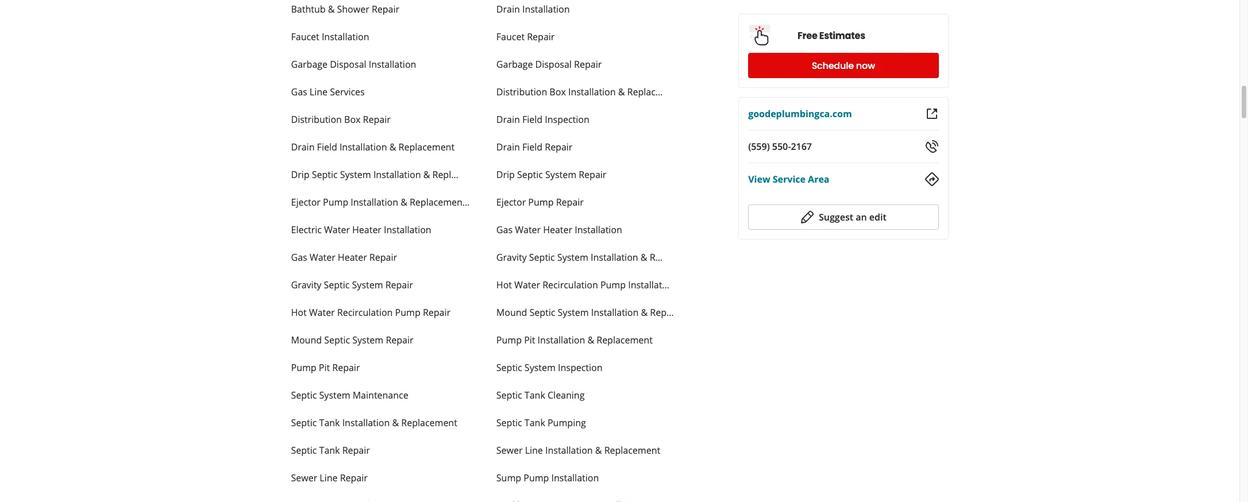 Task type: vqa. For each thing, say whether or not it's contained in the screenshot.
REPLAC…
yes



Task type: describe. For each thing, give the bounding box(es) containing it.
sewer line installation & replacement
[[497, 444, 661, 457]]

septic up the pump pit repair
[[324, 334, 350, 347]]

septic system inspection
[[497, 362, 603, 374]]

septic down septic tank cleaning
[[497, 417, 523, 430]]

service
[[773, 173, 806, 186]]

line for services
[[310, 86, 328, 98]]

system for gravity septic system repair
[[352, 279, 383, 292]]

replacement for drain field installation & replacement
[[399, 141, 455, 154]]

drip for drip septic system installation & repl…
[[291, 168, 310, 181]]

septic tank pumping
[[497, 417, 586, 430]]

disposal for installation
[[330, 58, 367, 71]]

water for electric water heater installation
[[324, 224, 350, 236]]

suggest an edit
[[819, 211, 887, 224]]

24 phone v2 image
[[925, 140, 939, 154]]

schedule now button
[[749, 53, 939, 78]]

septic down drain field repair
[[518, 168, 543, 181]]

free
[[798, 29, 818, 42]]

gravity septic system installation & r…
[[497, 251, 663, 264]]

sump
[[497, 472, 522, 485]]

system down the pump pit repair
[[319, 389, 350, 402]]

services
[[330, 86, 365, 98]]

inspection for septic system inspection
[[558, 362, 603, 374]]

mound septic system repair
[[291, 334, 414, 347]]

ejector for ejector pump repair
[[497, 196, 526, 209]]

tank for pumping
[[525, 417, 546, 430]]

septic up septic tank cleaning
[[497, 362, 523, 374]]

garbage disposal repair
[[497, 58, 602, 71]]

drain for drain field repair
[[497, 141, 520, 154]]

gas for gas water heater installation
[[497, 224, 513, 236]]

recirculation for installat…
[[543, 279, 598, 292]]

replacement for sewer line installation & replacement
[[605, 444, 661, 457]]

sewer line repair
[[291, 472, 368, 485]]

2167
[[791, 140, 812, 153]]

repl…
[[433, 168, 459, 181]]

pumping
[[548, 417, 586, 430]]

septic up "pump pit installation & replacement"
[[530, 306, 556, 319]]

pump pit installation & replacement
[[497, 334, 653, 347]]

drain for drain field inspection
[[497, 113, 520, 126]]

area
[[809, 173, 830, 186]]

rep…
[[651, 306, 674, 319]]

r…
[[650, 251, 663, 264]]

gravity for gravity septic system repair
[[291, 279, 322, 292]]

pit for installation
[[524, 334, 536, 347]]

system for drip septic system repair
[[546, 168, 577, 181]]

mound for mound septic system repair
[[291, 334, 322, 347]]

schedule
[[812, 59, 854, 72]]

24 directions v2 image
[[925, 173, 939, 186]]

faucet for faucet repair
[[497, 30, 525, 43]]

shower
[[337, 3, 370, 16]]

drain for drain installation
[[497, 3, 520, 16]]

disposal for repair
[[536, 58, 572, 71]]

water for hot water recirculation pump installat…
[[515, 279, 540, 292]]

system for mound septic system installation & rep…
[[558, 306, 589, 319]]

24 pencil v2 image
[[801, 210, 815, 224]]

24 external link v2 image
[[925, 107, 939, 121]]

drip for drip septic system repair
[[497, 168, 515, 181]]

free estimates
[[798, 29, 866, 42]]

mound septic system installation & rep…
[[497, 306, 674, 319]]

system for mound septic system repair
[[353, 334, 384, 347]]

bathtub & shower repair
[[291, 3, 400, 16]]

edit
[[870, 211, 887, 224]]

septic tank installation & replacement
[[291, 417, 458, 430]]

recirculation for repair
[[337, 306, 393, 319]]

drain field inspection
[[497, 113, 590, 126]]

field for installation
[[317, 141, 337, 154]]

distribution box repair
[[291, 113, 391, 126]]

maintenance
[[353, 389, 409, 402]]

sewer for sewer line repair
[[291, 472, 318, 485]]

heater for gas water heater installation
[[543, 224, 573, 236]]

water for hot water recirculation pump repair
[[309, 306, 335, 319]]

drip septic system repair
[[497, 168, 607, 181]]

pump pit repair
[[291, 362, 360, 374]]

(559) 550-2167
[[749, 140, 812, 153]]

550-
[[773, 140, 791, 153]]

inspection for drain field inspection
[[545, 113, 590, 126]]



Task type: locate. For each thing, give the bounding box(es) containing it.
1 vertical spatial gravity
[[291, 279, 322, 292]]

distribution up drain field inspection
[[497, 86, 548, 98]]

box
[[550, 86, 566, 98], [344, 113, 361, 126]]

1 vertical spatial line
[[525, 444, 543, 457]]

0 horizontal spatial disposal
[[330, 58, 367, 71]]

inspection down distribution box installation & replac…
[[545, 113, 590, 126]]

pit
[[524, 334, 536, 347], [319, 362, 330, 374]]

septic up sewer line repair
[[291, 444, 317, 457]]

2 disposal from the left
[[536, 58, 572, 71]]

gas water heater installation
[[497, 224, 623, 236]]

1 ejector from the left
[[291, 196, 321, 209]]

replacemen…
[[410, 196, 470, 209]]

1 horizontal spatial gravity
[[497, 251, 527, 264]]

heater
[[353, 224, 382, 236], [543, 224, 573, 236], [338, 251, 367, 264]]

1 horizontal spatial pit
[[524, 334, 536, 347]]

1 horizontal spatial recirculation
[[543, 279, 598, 292]]

septic down the pump pit repair
[[291, 389, 317, 402]]

drip septic system installation & repl…
[[291, 168, 459, 181]]

1 vertical spatial mound
[[291, 334, 322, 347]]

0 vertical spatial hot
[[497, 279, 512, 292]]

1 horizontal spatial distribution
[[497, 86, 548, 98]]

view service area
[[749, 173, 830, 186]]

pump
[[323, 196, 349, 209], [529, 196, 554, 209], [601, 279, 626, 292], [395, 306, 421, 319], [497, 334, 522, 347], [291, 362, 317, 374], [524, 472, 549, 485]]

1 garbage from the left
[[291, 58, 328, 71]]

goodeplumbingca.com link
[[749, 108, 853, 120]]

faucet down drain installation
[[497, 30, 525, 43]]

faucet repair
[[497, 30, 555, 43]]

1 horizontal spatial sewer
[[497, 444, 523, 457]]

distribution box installation & replac…
[[497, 86, 663, 98]]

2 garbage from the left
[[497, 58, 533, 71]]

sump pump installation
[[497, 472, 599, 485]]

1 horizontal spatial hot
[[497, 279, 512, 292]]

1 horizontal spatial disposal
[[536, 58, 572, 71]]

garbage for garbage disposal repair
[[497, 58, 533, 71]]

1 horizontal spatial drip
[[497, 168, 515, 181]]

pit for repair
[[319, 362, 330, 374]]

line
[[310, 86, 328, 98], [525, 444, 543, 457], [320, 472, 338, 485]]

gas down electric
[[291, 251, 307, 264]]

1 vertical spatial distribution
[[291, 113, 342, 126]]

goodeplumbingca.com
[[749, 108, 853, 120]]

inspection down "pump pit installation & replacement"
[[558, 362, 603, 374]]

box for installation
[[550, 86, 566, 98]]

2 vertical spatial gas
[[291, 251, 307, 264]]

1 horizontal spatial faucet
[[497, 30, 525, 43]]

1 vertical spatial box
[[344, 113, 361, 126]]

1 vertical spatial pit
[[319, 362, 330, 374]]

0 horizontal spatial hot
[[291, 306, 307, 319]]

an
[[856, 211, 867, 224]]

tank up septic tank pumping
[[525, 389, 546, 402]]

1 vertical spatial sewer
[[291, 472, 318, 485]]

recirculation
[[543, 279, 598, 292], [337, 306, 393, 319]]

system
[[340, 168, 371, 181], [546, 168, 577, 181], [558, 251, 589, 264], [352, 279, 383, 292], [558, 306, 589, 319], [353, 334, 384, 347], [525, 362, 556, 374], [319, 389, 350, 402]]

ejector pump repair
[[497, 196, 584, 209]]

septic system maintenance
[[291, 389, 409, 402]]

0 vertical spatial gas
[[291, 86, 307, 98]]

2 drip from the left
[[497, 168, 515, 181]]

system for drip septic system installation & repl…
[[340, 168, 371, 181]]

garbage down faucet repair
[[497, 58, 533, 71]]

1 horizontal spatial garbage
[[497, 58, 533, 71]]

gas for gas water heater repair
[[291, 251, 307, 264]]

0 vertical spatial sewer
[[497, 444, 523, 457]]

0 vertical spatial box
[[550, 86, 566, 98]]

1 vertical spatial recirculation
[[337, 306, 393, 319]]

hot
[[497, 279, 512, 292], [291, 306, 307, 319]]

replacement for pump pit installation & replacement
[[597, 334, 653, 347]]

1 vertical spatial inspection
[[558, 362, 603, 374]]

septic up septic tank pumping
[[497, 389, 523, 402]]

ejector for ejector pump installation & replacemen…
[[291, 196, 321, 209]]

gravity septic system repair
[[291, 279, 413, 292]]

septic down gas water heater installation
[[529, 251, 555, 264]]

disposal up distribution box installation & replac…
[[536, 58, 572, 71]]

0 horizontal spatial pit
[[319, 362, 330, 374]]

septic up septic tank repair
[[291, 417, 317, 430]]

disposal up services
[[330, 58, 367, 71]]

ejector up electric
[[291, 196, 321, 209]]

now
[[857, 59, 876, 72]]

schedule now
[[812, 59, 876, 72]]

heater up gravity septic system repair
[[338, 251, 367, 264]]

box down garbage disposal repair
[[550, 86, 566, 98]]

pit up septic system inspection
[[524, 334, 536, 347]]

0 vertical spatial pit
[[524, 334, 536, 347]]

gas water heater repair
[[291, 251, 397, 264]]

1 drip from the left
[[291, 168, 310, 181]]

replacement for septic tank installation & replacement
[[402, 417, 458, 430]]

tank down septic tank cleaning
[[525, 417, 546, 430]]

septic tank cleaning
[[497, 389, 585, 402]]

repair
[[372, 3, 400, 16], [527, 30, 555, 43], [574, 58, 602, 71], [363, 113, 391, 126], [545, 141, 573, 154], [579, 168, 607, 181], [556, 196, 584, 209], [370, 251, 397, 264], [386, 279, 413, 292], [423, 306, 451, 319], [386, 334, 414, 347], [333, 362, 360, 374], [343, 444, 370, 457], [340, 472, 368, 485]]

water for gas water heater installation
[[515, 224, 541, 236]]

gas down 'ejector pump repair'
[[497, 224, 513, 236]]

line left services
[[310, 86, 328, 98]]

1 horizontal spatial ejector
[[497, 196, 526, 209]]

0 vertical spatial inspection
[[545, 113, 590, 126]]

tank for installation
[[319, 417, 340, 430]]

gravity for gravity septic system installation & r…
[[497, 251, 527, 264]]

1 faucet from the left
[[291, 30, 320, 43]]

box down services
[[344, 113, 361, 126]]

garbage
[[291, 58, 328, 71], [497, 58, 533, 71]]

field down drain field inspection
[[523, 141, 543, 154]]

tank for cleaning
[[525, 389, 546, 402]]

gas left services
[[291, 86, 307, 98]]

drip
[[291, 168, 310, 181], [497, 168, 515, 181]]

sewer
[[497, 444, 523, 457], [291, 472, 318, 485]]

faucet
[[291, 30, 320, 43], [497, 30, 525, 43]]

inspection
[[545, 113, 590, 126], [558, 362, 603, 374]]

field
[[523, 113, 543, 126], [317, 141, 337, 154], [523, 141, 543, 154]]

gas for gas line services
[[291, 86, 307, 98]]

drain field repair
[[497, 141, 573, 154]]

line for repair
[[320, 472, 338, 485]]

drain down the distribution box repair
[[291, 141, 315, 154]]

sewer down septic tank repair
[[291, 472, 318, 485]]

1 vertical spatial hot
[[291, 306, 307, 319]]

sewer up sump
[[497, 444, 523, 457]]

tank up sewer line repair
[[319, 444, 340, 457]]

septic down gas water heater repair
[[324, 279, 350, 292]]

disposal
[[330, 58, 367, 71], [536, 58, 572, 71]]

1 vertical spatial gas
[[497, 224, 513, 236]]

system up 'ejector pump repair'
[[546, 168, 577, 181]]

gravity down gas water heater installation
[[497, 251, 527, 264]]

0 horizontal spatial faucet
[[291, 30, 320, 43]]

faucet installation
[[291, 30, 369, 43]]

hot for hot water recirculation pump repair
[[291, 306, 307, 319]]

tank for repair
[[319, 444, 340, 457]]

replac…
[[628, 86, 663, 98]]

suggest
[[819, 211, 854, 224]]

distribution for distribution box repair
[[291, 113, 342, 126]]

0 horizontal spatial ejector
[[291, 196, 321, 209]]

drain up drain field repair
[[497, 113, 520, 126]]

&
[[328, 3, 335, 16], [619, 86, 625, 98], [390, 141, 396, 154], [424, 168, 430, 181], [401, 196, 408, 209], [641, 251, 648, 264], [641, 306, 648, 319], [588, 334, 595, 347], [392, 417, 399, 430], [596, 444, 602, 457]]

drain up faucet repair
[[497, 3, 520, 16]]

hot water recirculation pump installat…
[[497, 279, 670, 292]]

system up septic tank cleaning
[[525, 362, 556, 374]]

ejector
[[291, 196, 321, 209], [497, 196, 526, 209]]

bathtub
[[291, 3, 326, 16]]

0 horizontal spatial drip
[[291, 168, 310, 181]]

water
[[324, 224, 350, 236], [515, 224, 541, 236], [310, 251, 336, 264], [515, 279, 540, 292], [309, 306, 335, 319]]

2 faucet from the left
[[497, 30, 525, 43]]

0 vertical spatial gravity
[[497, 251, 527, 264]]

garbage for garbage disposal installation
[[291, 58, 328, 71]]

view service area link
[[749, 173, 830, 186]]

0 vertical spatial distribution
[[497, 86, 548, 98]]

gravity down gas water heater repair
[[291, 279, 322, 292]]

1 horizontal spatial box
[[550, 86, 566, 98]]

distribution down gas line services
[[291, 113, 342, 126]]

line down septic tank repair
[[320, 472, 338, 485]]

(559)
[[749, 140, 770, 153]]

distribution for distribution box installation & replac…
[[497, 86, 548, 98]]

box for repair
[[344, 113, 361, 126]]

0 vertical spatial recirculation
[[543, 279, 598, 292]]

replacement
[[399, 141, 455, 154], [597, 334, 653, 347], [402, 417, 458, 430], [605, 444, 661, 457]]

installat…
[[629, 279, 670, 292]]

heater down 'ejector pump repair'
[[543, 224, 573, 236]]

gravity
[[497, 251, 527, 264], [291, 279, 322, 292]]

field down the distribution box repair
[[317, 141, 337, 154]]

field for repair
[[523, 141, 543, 154]]

mound
[[497, 306, 528, 319], [291, 334, 322, 347]]

septic down drain field installation & replacement
[[312, 168, 338, 181]]

0 horizontal spatial garbage
[[291, 58, 328, 71]]

gas
[[291, 86, 307, 98], [497, 224, 513, 236], [291, 251, 307, 264]]

gas line services
[[291, 86, 365, 98]]

drain
[[497, 3, 520, 16], [497, 113, 520, 126], [291, 141, 315, 154], [497, 141, 520, 154]]

field up drain field repair
[[523, 113, 543, 126]]

field for inspection
[[523, 113, 543, 126]]

garbage up gas line services
[[291, 58, 328, 71]]

tank up septic tank repair
[[319, 417, 340, 430]]

view
[[749, 173, 771, 186]]

suggest an edit button
[[749, 205, 939, 230]]

heater for gas water heater repair
[[338, 251, 367, 264]]

2 ejector from the left
[[497, 196, 526, 209]]

recirculation up mound septic system repair
[[337, 306, 393, 319]]

0 horizontal spatial box
[[344, 113, 361, 126]]

tank
[[525, 389, 546, 402], [319, 417, 340, 430], [525, 417, 546, 430], [319, 444, 340, 457]]

0 horizontal spatial recirculation
[[337, 306, 393, 319]]

mound for mound septic system installation & rep…
[[497, 306, 528, 319]]

estimates
[[820, 29, 866, 42]]

cleaning
[[548, 389, 585, 402]]

system down drain field installation & replacement
[[340, 168, 371, 181]]

0 horizontal spatial mound
[[291, 334, 322, 347]]

system down hot water recirculation pump repair
[[353, 334, 384, 347]]

system for gravity septic system installation & r…
[[558, 251, 589, 264]]

septic tank repair
[[291, 444, 370, 457]]

drain field installation & replacement
[[291, 141, 455, 154]]

line for installation
[[525, 444, 543, 457]]

1 disposal from the left
[[330, 58, 367, 71]]

garbage disposal installation
[[291, 58, 417, 71]]

recirculation down "gravity septic system installation & r…"
[[543, 279, 598, 292]]

sewer for sewer line installation & replacement
[[497, 444, 523, 457]]

heater down ejector pump installation & replacemen…
[[353, 224, 382, 236]]

2 vertical spatial line
[[320, 472, 338, 485]]

line down septic tank pumping
[[525, 444, 543, 457]]

0 horizontal spatial sewer
[[291, 472, 318, 485]]

drip down drain field repair
[[497, 168, 515, 181]]

hot for hot water recirculation pump installat…
[[497, 279, 512, 292]]

drip up electric
[[291, 168, 310, 181]]

1 horizontal spatial mound
[[497, 306, 528, 319]]

electric water heater installation
[[291, 224, 432, 236]]

septic
[[312, 168, 338, 181], [518, 168, 543, 181], [529, 251, 555, 264], [324, 279, 350, 292], [530, 306, 556, 319], [324, 334, 350, 347], [497, 362, 523, 374], [291, 389, 317, 402], [497, 389, 523, 402], [291, 417, 317, 430], [497, 417, 523, 430], [291, 444, 317, 457]]

distribution
[[497, 86, 548, 98], [291, 113, 342, 126]]

hot water recirculation pump repair
[[291, 306, 451, 319]]

system up hot water recirculation pump repair
[[352, 279, 383, 292]]

faucet for faucet installation
[[291, 30, 320, 43]]

0 horizontal spatial gravity
[[291, 279, 322, 292]]

0 vertical spatial line
[[310, 86, 328, 98]]

drain for drain field installation & replacement
[[291, 141, 315, 154]]

electric
[[291, 224, 322, 236]]

0 vertical spatial mound
[[497, 306, 528, 319]]

system up hot water recirculation pump installat…
[[558, 251, 589, 264]]

0 horizontal spatial distribution
[[291, 113, 342, 126]]

installation
[[523, 3, 570, 16], [322, 30, 369, 43], [369, 58, 417, 71], [569, 86, 616, 98], [340, 141, 387, 154], [374, 168, 421, 181], [351, 196, 398, 209], [384, 224, 432, 236], [575, 224, 623, 236], [591, 251, 639, 264], [592, 306, 639, 319], [538, 334, 586, 347], [343, 417, 390, 430], [546, 444, 593, 457], [552, 472, 599, 485]]

heater for electric water heater installation
[[353, 224, 382, 236]]

pit up septic system maintenance
[[319, 362, 330, 374]]

faucet down bathtub
[[291, 30, 320, 43]]

system up "pump pit installation & replacement"
[[558, 306, 589, 319]]

drain installation
[[497, 3, 570, 16]]

drain down drain field inspection
[[497, 141, 520, 154]]

ejector pump installation & replacemen…
[[291, 196, 470, 209]]

ejector down drip septic system repair
[[497, 196, 526, 209]]

water for gas water heater repair
[[310, 251, 336, 264]]



